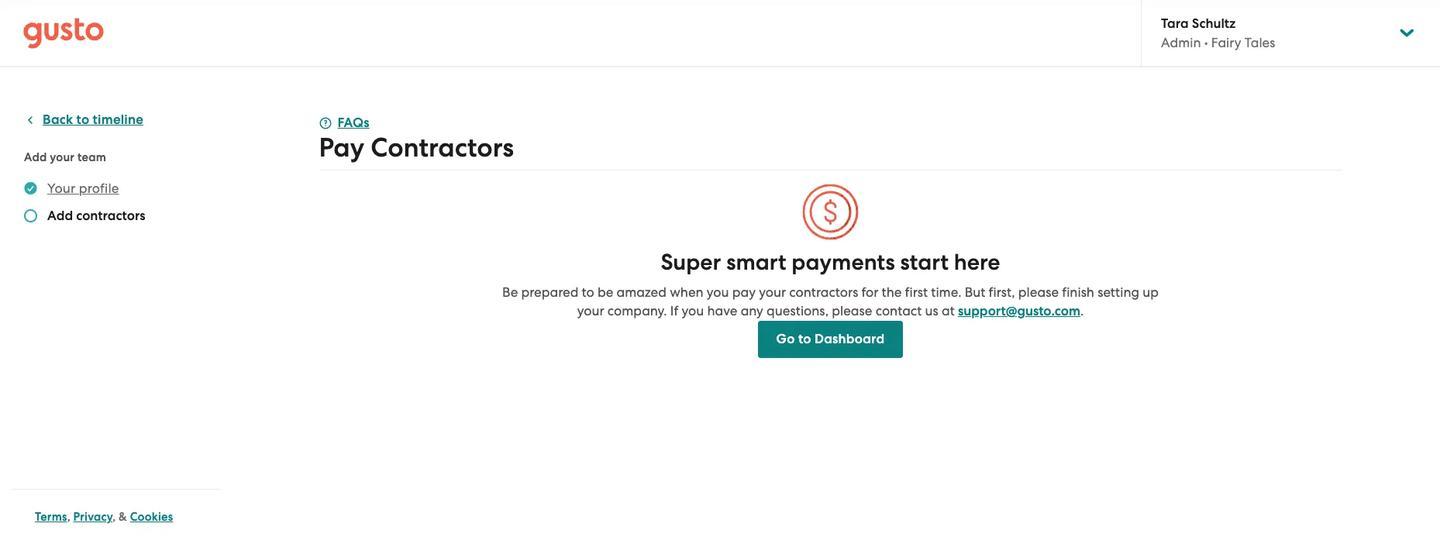 Task type: locate. For each thing, give the bounding box(es) containing it.
1 vertical spatial contractors
[[790, 285, 859, 300]]

illustration of a coin image
[[802, 183, 860, 241]]

add
[[24, 150, 47, 164], [47, 208, 73, 224]]

add contractors list
[[24, 179, 215, 229]]

1 vertical spatial your
[[759, 285, 786, 300]]

admin
[[1162, 35, 1202, 50]]

please up support@gusto.com . at the bottom of the page
[[1019, 285, 1059, 300]]

contractors down the profile
[[76, 208, 145, 224]]

please down for
[[832, 303, 873, 319]]

0 horizontal spatial to
[[76, 112, 89, 128]]

to right "back"
[[76, 112, 89, 128]]

1 horizontal spatial contractors
[[790, 285, 859, 300]]

be prepared to be amazed when you pay your contractors for the first time. but first, please finish setting up your company. if you have any questions, please contact us at
[[502, 285, 1159, 319]]

timeline
[[93, 112, 143, 128]]

pay
[[733, 285, 756, 300]]

back
[[43, 112, 73, 128]]

us
[[926, 303, 939, 319]]

, left the privacy
[[67, 510, 70, 524]]

your
[[47, 181, 76, 196]]

, left &
[[113, 510, 116, 524]]

1 horizontal spatial you
[[707, 285, 729, 300]]

when
[[670, 285, 704, 300]]

cookies button
[[130, 508, 173, 527]]

2 vertical spatial to
[[799, 331, 812, 347]]

2 horizontal spatial to
[[799, 331, 812, 347]]

0 vertical spatial to
[[76, 112, 89, 128]]

start
[[901, 249, 949, 276]]

to right go
[[799, 331, 812, 347]]

1 horizontal spatial to
[[582, 285, 595, 300]]

privacy
[[73, 510, 113, 524]]

cookies
[[130, 510, 173, 524]]

setting
[[1098, 285, 1140, 300]]

check image
[[24, 209, 37, 223]]

0 horizontal spatial ,
[[67, 510, 70, 524]]

company.
[[608, 303, 667, 319]]

you
[[707, 285, 729, 300], [682, 303, 704, 319]]

,
[[67, 510, 70, 524], [113, 510, 116, 524]]

1 vertical spatial please
[[832, 303, 873, 319]]

any
[[741, 303, 764, 319]]

1 horizontal spatial ,
[[113, 510, 116, 524]]

0 vertical spatial contractors
[[76, 208, 145, 224]]

2 , from the left
[[113, 510, 116, 524]]

add inside list
[[47, 208, 73, 224]]

team
[[77, 150, 106, 164]]

your down be
[[578, 303, 605, 319]]

.
[[1081, 303, 1084, 319]]

1 horizontal spatial your
[[578, 303, 605, 319]]

contractors
[[76, 208, 145, 224], [790, 285, 859, 300]]

add your team
[[24, 150, 106, 164]]

add down your
[[47, 208, 73, 224]]

0 vertical spatial add
[[24, 150, 47, 164]]

first,
[[989, 285, 1016, 300]]

to left be
[[582, 285, 595, 300]]

tara
[[1162, 16, 1189, 32]]

1 vertical spatial add
[[47, 208, 73, 224]]

to inside button
[[76, 112, 89, 128]]

1 horizontal spatial add
[[47, 208, 73, 224]]

for
[[862, 285, 879, 300]]

prepared
[[521, 285, 579, 300]]

please
[[1019, 285, 1059, 300], [832, 303, 873, 319]]

back to timeline button
[[24, 111, 143, 130]]

add up circle check 'image'
[[24, 150, 47, 164]]

0 horizontal spatial you
[[682, 303, 704, 319]]

go
[[777, 331, 795, 347]]

0 horizontal spatial your
[[50, 150, 75, 164]]

your left team
[[50, 150, 75, 164]]

pay
[[319, 132, 365, 164]]

here
[[954, 249, 1001, 276]]

super smart payments start here
[[661, 249, 1001, 276]]

have
[[708, 303, 738, 319]]

0 horizontal spatial contractors
[[76, 208, 145, 224]]

0 horizontal spatial please
[[832, 303, 873, 319]]

contractors down super smart payments start here
[[790, 285, 859, 300]]

your up any
[[759, 285, 786, 300]]

0 vertical spatial you
[[707, 285, 729, 300]]

your
[[50, 150, 75, 164], [759, 285, 786, 300], [578, 303, 605, 319]]

&
[[119, 510, 127, 524]]

to
[[76, 112, 89, 128], [582, 285, 595, 300], [799, 331, 812, 347]]

time.
[[932, 285, 962, 300]]

payments
[[792, 249, 895, 276]]

dashboard
[[815, 331, 885, 347]]

0 vertical spatial please
[[1019, 285, 1059, 300]]

amazed
[[617, 285, 667, 300]]

0 horizontal spatial add
[[24, 150, 47, 164]]

to inside be prepared to be amazed when you pay your contractors for the first time. but first, please finish setting up your company. if you have any questions, please contact us at
[[582, 285, 595, 300]]

you right 'if'
[[682, 303, 704, 319]]

1 vertical spatial to
[[582, 285, 595, 300]]

1 , from the left
[[67, 510, 70, 524]]

pay contractors
[[319, 132, 514, 164]]

circle check image
[[24, 179, 37, 198]]

you up have
[[707, 285, 729, 300]]

be
[[502, 285, 518, 300]]



Task type: vqa. For each thing, say whether or not it's contained in the screenshot.
payments at the right of the page
yes



Task type: describe. For each thing, give the bounding box(es) containing it.
go to dashboard
[[777, 331, 885, 347]]

support@gusto.com link
[[958, 303, 1081, 319]]

2 vertical spatial your
[[578, 303, 605, 319]]

first
[[905, 285, 928, 300]]

0 vertical spatial your
[[50, 150, 75, 164]]

home image
[[23, 17, 104, 48]]

your profile button
[[47, 179, 119, 198]]

1 vertical spatial you
[[682, 303, 704, 319]]

but
[[965, 285, 986, 300]]

super
[[661, 249, 721, 276]]

tara schultz admin • fairy tales
[[1162, 16, 1276, 50]]

2 horizontal spatial your
[[759, 285, 786, 300]]

questions,
[[767, 303, 829, 319]]

add contractors
[[47, 208, 145, 224]]

fairy
[[1212, 35, 1242, 50]]

to for go
[[799, 331, 812, 347]]

go to dashboard link
[[758, 321, 904, 358]]

back to timeline
[[43, 112, 143, 128]]

finish
[[1063, 285, 1095, 300]]

tales
[[1245, 35, 1276, 50]]

terms , privacy , & cookies
[[35, 510, 173, 524]]

up
[[1143, 285, 1159, 300]]

the
[[882, 285, 902, 300]]

faqs
[[338, 115, 370, 131]]

•
[[1205, 35, 1209, 50]]

contact
[[876, 303, 922, 319]]

your profile
[[47, 181, 119, 196]]

profile
[[79, 181, 119, 196]]

support@gusto.com
[[958, 303, 1081, 319]]

contractors
[[371, 132, 514, 164]]

schultz
[[1193, 16, 1236, 32]]

add for add contractors
[[47, 208, 73, 224]]

terms link
[[35, 510, 67, 524]]

be
[[598, 285, 614, 300]]

add for add your team
[[24, 150, 47, 164]]

contractors inside be prepared to be amazed when you pay your contractors for the first time. but first, please finish setting up your company. if you have any questions, please contact us at
[[790, 285, 859, 300]]

1 horizontal spatial please
[[1019, 285, 1059, 300]]

contractors inside list
[[76, 208, 145, 224]]

faqs button
[[319, 114, 370, 133]]

at
[[942, 303, 955, 319]]

support@gusto.com .
[[958, 303, 1084, 319]]

if
[[671, 303, 679, 319]]

smart
[[727, 249, 787, 276]]

terms
[[35, 510, 67, 524]]

privacy link
[[73, 510, 113, 524]]

to for back
[[76, 112, 89, 128]]



